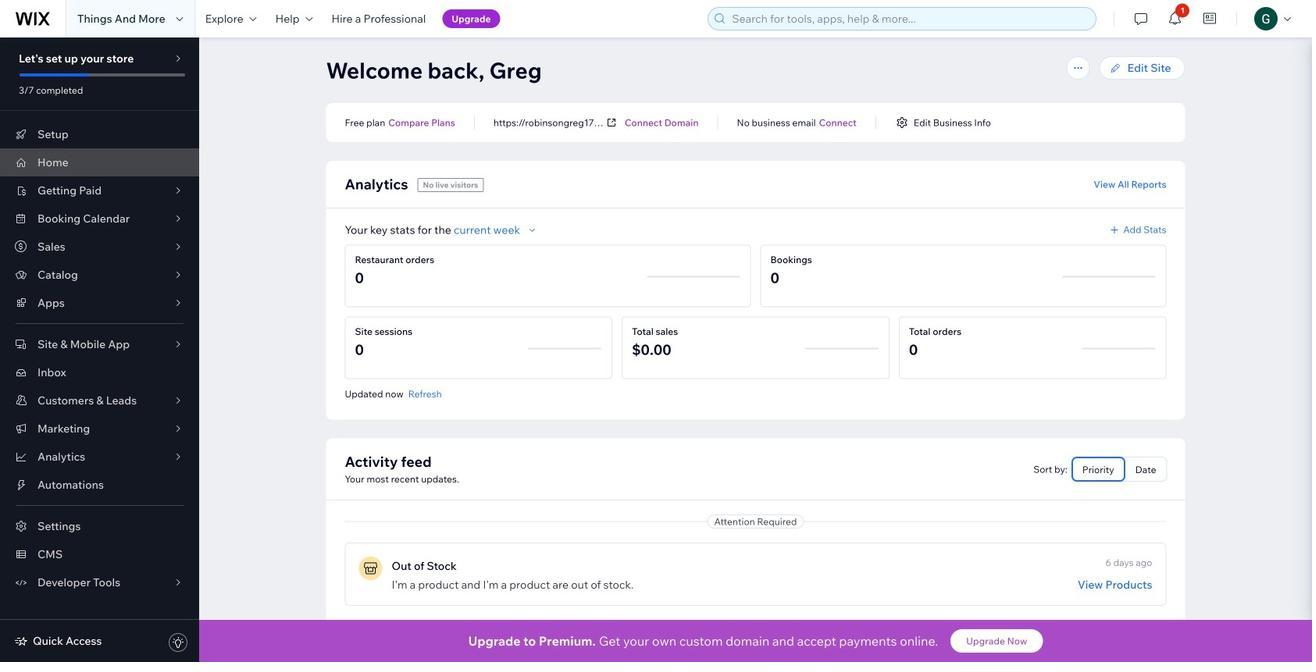 Task type: locate. For each thing, give the bounding box(es) containing it.
sidebar element
[[0, 38, 199, 663]]



Task type: vqa. For each thing, say whether or not it's contained in the screenshot.
Sidebar element
yes



Task type: describe. For each thing, give the bounding box(es) containing it.
Search for tools, apps, help & more... field
[[728, 8, 1092, 30]]



